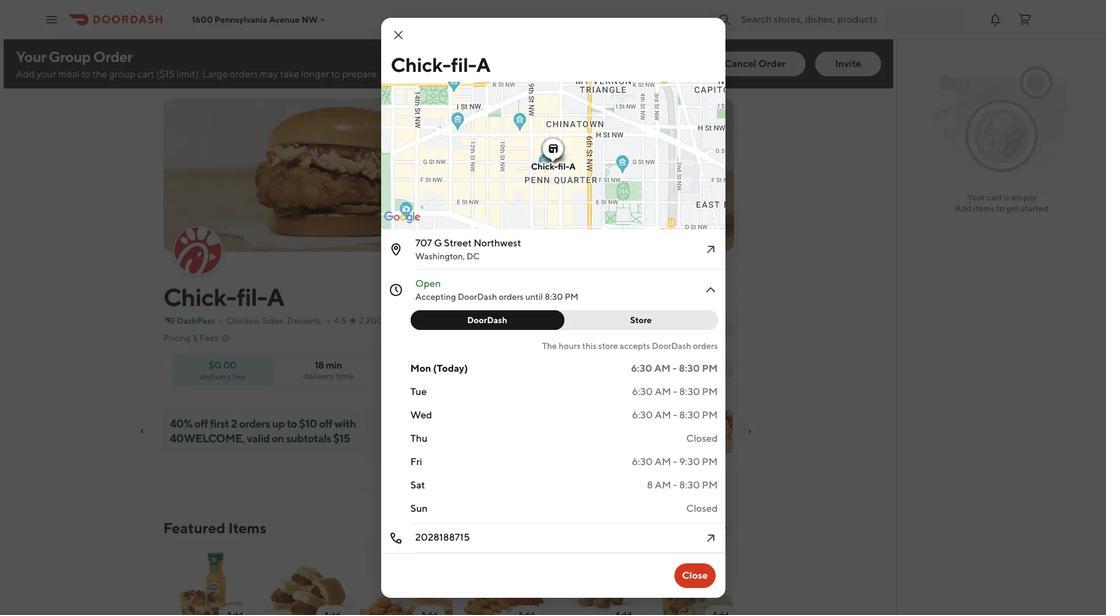 Task type: vqa. For each thing, say whether or not it's contained in the screenshot.
chick-fil-a
yes



Task type: locate. For each thing, give the bounding box(es) containing it.
map region
[[357, 0, 829, 296]]

Store button
[[557, 310, 718, 330]]

- down 6:30 am - 9:30 pm
[[673, 479, 678, 491]]

6:30 am - 8:30 pm down saved button
[[632, 386, 718, 398]]

- for wed
[[673, 409, 678, 421]]

1 vertical spatial doordash
[[467, 315, 507, 325]]

orders left until
[[499, 292, 524, 302]]

- left the '9:30'
[[673, 456, 677, 468]]

off right the "$10"
[[319, 418, 332, 431]]

1 horizontal spatial off
[[319, 418, 332, 431]]

- for sat
[[673, 479, 678, 491]]

chick-fil-a® nuggets image
[[554, 546, 647, 616]]

0 vertical spatial add
[[16, 68, 35, 80]]

order up group
[[93, 48, 132, 65]]

1 horizontal spatial •
[[327, 316, 330, 326]]

2 delivery from the left
[[200, 372, 231, 382]]

your inside your cart is empty add items to get started
[[967, 192, 985, 202]]

• left chicken.
[[219, 316, 222, 326]]

$0.00 delivery fee
[[200, 359, 245, 382]]

orders inside open accepting doordash orders until 8:30 pm
[[499, 292, 524, 302]]

2,200+ ratings
[[359, 316, 416, 326]]

0 horizontal spatial add
[[16, 68, 35, 80]]

is
[[1004, 192, 1010, 202]]

your inside your group order add your meal to the group cart ($15 limit). large orders may take longer to prepare.
[[16, 48, 46, 65]]

am
[[654, 363, 671, 374], [655, 386, 671, 398], [655, 409, 671, 421], [655, 456, 671, 468], [655, 479, 671, 491]]

$0.00
[[209, 359, 237, 371]]

0 vertical spatial cart
[[137, 68, 154, 80]]

1 horizontal spatial order
[[759, 58, 786, 69]]

doordash up doordash button
[[458, 292, 497, 302]]

order inside your group order add your meal to the group cart ($15 limit). large orders may take longer to prepare.
[[93, 48, 132, 65]]

$15
[[333, 432, 350, 445]]

0 horizontal spatial off
[[194, 418, 208, 431]]

- up 6:30 am - 9:30 pm
[[673, 409, 678, 421]]

time
[[336, 371, 354, 381]]

6:30 am - 8:30 pm for mon (today)
[[631, 363, 718, 374]]

1 vertical spatial 6:30 am - 8:30 pm
[[632, 386, 718, 398]]

-
[[673, 363, 677, 374], [673, 386, 678, 398], [673, 409, 678, 421], [673, 456, 677, 468], [673, 479, 678, 491]]

1 delivery from the left
[[303, 371, 334, 381]]

dashpass
[[177, 316, 215, 326]]

am for wed
[[655, 409, 671, 421]]

to left get
[[997, 204, 1005, 213]]

your up items
[[967, 192, 985, 202]]

2 vertical spatial 6:30 am - 8:30 pm
[[632, 409, 718, 421]]

min
[[326, 360, 342, 371]]

accepts
[[620, 341, 650, 351]]

click item image up click item icon
[[703, 242, 718, 257]]

your group order add your meal to the group cart ($15 limit). large orders may take longer to prepare.
[[16, 48, 379, 80]]

to right up
[[287, 418, 297, 431]]

1600 pennsylvania avenue nw button
[[192, 14, 328, 24]]

notification bell image
[[988, 12, 1003, 27]]

fil-
[[451, 53, 477, 76], [558, 161, 569, 171], [558, 161, 569, 171], [558, 161, 569, 171], [558, 161, 569, 171], [558, 161, 569, 171], [558, 161, 569, 171], [558, 161, 569, 171], [558, 161, 569, 171], [558, 161, 569, 171], [558, 161, 569, 171], [558, 161, 569, 171], [558, 161, 569, 171], [237, 283, 267, 312]]

until
[[526, 292, 543, 302]]

0 vertical spatial click item image
[[703, 242, 718, 257]]

6:30 am - 8:30 pm for tue
[[632, 386, 718, 398]]

may
[[260, 68, 278, 80]]

a
[[476, 53, 491, 76], [569, 161, 576, 171], [569, 161, 576, 171], [569, 161, 576, 171], [569, 161, 576, 171], [569, 161, 576, 171], [569, 161, 576, 171], [569, 161, 576, 171], [569, 161, 576, 171], [569, 161, 576, 171], [569, 161, 576, 171], [569, 161, 576, 171], [569, 161, 576, 171], [267, 283, 284, 312]]

9:30
[[679, 456, 700, 468]]

6:30
[[631, 363, 652, 374], [632, 386, 653, 398], [632, 409, 653, 421], [632, 456, 653, 468]]

chick fil a image
[[163, 98, 734, 252], [174, 228, 221, 274]]

to for order
[[81, 68, 91, 80]]

chick-fil-a® chicken biscuit meal image
[[360, 546, 452, 616]]

- for fri
[[673, 456, 677, 468]]

1 horizontal spatial cart
[[987, 192, 1002, 202]]

mon
[[411, 363, 431, 374]]

8:30 right until
[[545, 292, 563, 302]]

2 • from the left
[[327, 316, 330, 326]]

open
[[415, 278, 441, 289]]

to left the
[[81, 68, 91, 80]]

pm for tue
[[702, 386, 718, 398]]

8:30 for tue
[[679, 386, 700, 398]]

longer
[[301, 68, 329, 80]]

delivery down $0.00
[[200, 372, 231, 382]]

open accepting doordash orders until 8:30 pm
[[415, 278, 579, 302]]

add
[[16, 68, 35, 80], [955, 204, 972, 213]]

more
[[687, 323, 709, 333]]

cart inside your group order add your meal to the group cart ($15 limit). large orders may take longer to prepare.
[[137, 68, 154, 80]]

cart left ($15
[[137, 68, 154, 80]]

featured items
[[163, 520, 266, 537]]

order
[[93, 48, 132, 65], [759, 58, 786, 69]]

chick-
[[391, 53, 451, 76], [531, 161, 558, 171], [531, 161, 558, 171], [531, 161, 558, 171], [531, 161, 558, 171], [531, 161, 558, 171], [531, 161, 558, 171], [531, 161, 558, 171], [531, 161, 558, 171], [531, 161, 558, 171], [531, 161, 558, 171], [531, 161, 558, 171], [531, 161, 558, 171], [163, 283, 237, 312]]

add inside your cart is empty add items to get started
[[955, 204, 972, 213]]

6:30 am - 8:30 pm up 6:30 am - 9:30 pm
[[632, 409, 718, 421]]

cart
[[137, 68, 154, 80], [987, 192, 1002, 202]]

doordash inside button
[[467, 315, 507, 325]]

closed for thu
[[686, 433, 718, 444]]

1 vertical spatial click item image
[[703, 531, 718, 546]]

orders inside 40% off first 2 orders up to $10 off with 40welcome, valid on subtotals $15
[[239, 418, 270, 431]]

dashpass •
[[177, 316, 222, 326]]

1 vertical spatial your
[[967, 192, 985, 202]]

0 vertical spatial your
[[16, 48, 46, 65]]

8:30 up the '9:30'
[[679, 409, 700, 421]]

mon (today)
[[411, 363, 468, 374]]

8:30
[[545, 292, 563, 302], [679, 363, 700, 374], [679, 386, 700, 398], [679, 409, 700, 421], [679, 479, 700, 491]]

0 horizontal spatial your
[[16, 48, 46, 65]]

delivery left 'time'
[[303, 371, 334, 381]]

- for mon (today)
[[673, 363, 677, 374]]

info
[[710, 323, 727, 333]]

off up 40welcome,
[[194, 418, 208, 431]]

6:30 am - 9:30 pm
[[632, 456, 718, 468]]

your for group
[[16, 48, 46, 65]]

hash brown scramble burrito meal image
[[652, 546, 744, 616]]

add left your
[[16, 68, 35, 80]]

open menu image
[[44, 12, 59, 27]]

add inside your group order add your meal to the group cart ($15 limit). large orders may take longer to prepare.
[[16, 68, 35, 80]]

limit).
[[176, 68, 201, 80]]

6:30 for wed
[[632, 409, 653, 421]]

washington,
[[415, 251, 465, 261]]

1 closed from the top
[[686, 433, 718, 444]]

2 off from the left
[[319, 418, 332, 431]]

6:30 am - 8:30 pm down "accepts"
[[631, 363, 718, 374]]

click item image left next button of carousel 'image'
[[703, 531, 718, 546]]

0 horizontal spatial order
[[93, 48, 132, 65]]

pm for sat
[[702, 479, 718, 491]]

dc
[[467, 251, 480, 261]]

- left saved button
[[673, 363, 677, 374]]

orders left may
[[230, 68, 258, 80]]

sides.
[[263, 316, 286, 326]]

am for fri
[[655, 456, 671, 468]]

closed down the 8 am - 8:30 pm in the bottom right of the page
[[686, 503, 718, 514]]

1 click item image from the top
[[703, 242, 718, 257]]

closed up the '9:30'
[[686, 433, 718, 444]]

doordash down open accepting doordash orders until 8:30 pm
[[467, 315, 507, 325]]

click item image
[[703, 283, 718, 297]]

0 vertical spatial doordash
[[458, 292, 497, 302]]

chicken.
[[226, 316, 261, 326]]

2 closed from the top
[[686, 503, 718, 514]]

1 horizontal spatial your
[[967, 192, 985, 202]]

6:30 am - 8:30 pm for wed
[[632, 409, 718, 421]]

6:30 for tue
[[632, 386, 653, 398]]

off
[[194, 418, 208, 431], [319, 418, 332, 431]]

closed
[[686, 433, 718, 444], [686, 503, 718, 514]]

accepting
[[415, 292, 456, 302]]

this
[[582, 341, 597, 351]]

to inside your cart is empty add items to get started
[[997, 204, 1005, 213]]

1600
[[192, 14, 213, 24]]

doordash down more
[[652, 341, 691, 351]]

0 horizontal spatial delivery
[[200, 372, 231, 382]]

6:30 for mon (today)
[[631, 363, 652, 374]]

doordash
[[458, 292, 497, 302], [467, 315, 507, 325], [652, 341, 691, 351]]

add left items
[[955, 204, 972, 213]]

8:30 for wed
[[679, 409, 700, 421]]

click item image
[[703, 242, 718, 257], [703, 531, 718, 546]]

order right cancel on the right top of the page
[[759, 58, 786, 69]]

invite button
[[816, 52, 881, 76]]

empty
[[1012, 192, 1037, 202]]

cancel order button
[[705, 52, 806, 76]]

1 vertical spatial add
[[955, 204, 972, 213]]

spicy chicken biscuit meal image
[[457, 546, 550, 616]]

2,200+
[[359, 316, 387, 326]]

- down saved button
[[673, 386, 678, 398]]

your up your
[[16, 48, 46, 65]]

0 items, open order cart image
[[1018, 12, 1033, 27]]

featured
[[163, 520, 225, 537]]

hours
[[559, 341, 581, 351]]

chick-fil-a
[[391, 53, 491, 76], [531, 161, 576, 171], [531, 161, 576, 171], [531, 161, 576, 171], [531, 161, 576, 171], [531, 161, 576, 171], [531, 161, 576, 171], [531, 161, 576, 171], [531, 161, 576, 171], [531, 161, 576, 171], [531, 161, 576, 171], [531, 161, 576, 171], [531, 161, 576, 171], [163, 283, 284, 312]]

8:30 down the '9:30'
[[679, 479, 700, 491]]

0 horizontal spatial •
[[219, 316, 222, 326]]

$10
[[299, 418, 317, 431]]

your
[[37, 68, 56, 80]]

g
[[434, 237, 442, 249]]

2 click item image from the top
[[703, 531, 718, 546]]

18
[[315, 360, 324, 371]]

0 vertical spatial 6:30 am - 8:30 pm
[[631, 363, 718, 374]]

• left 4.5
[[327, 316, 330, 326]]

powered by google image
[[384, 211, 420, 224]]

1 horizontal spatial add
[[955, 204, 972, 213]]

0 vertical spatial closed
[[686, 433, 718, 444]]

8:30 inside open accepting doordash orders until 8:30 pm
[[545, 292, 563, 302]]

orders up the valid
[[239, 418, 270, 431]]

0 horizontal spatial cart
[[137, 68, 154, 80]]

to inside 40% off first 2 orders up to $10 off with 40welcome, valid on subtotals $15
[[287, 418, 297, 431]]

1 vertical spatial closed
[[686, 503, 718, 514]]

1 horizontal spatial delivery
[[303, 371, 334, 381]]

8:30 for sat
[[679, 479, 700, 491]]

8:30 left saved at the bottom right
[[679, 363, 700, 374]]

8:30 down saved button
[[679, 386, 700, 398]]

cart left is
[[987, 192, 1002, 202]]

1 vertical spatial cart
[[987, 192, 1002, 202]]

(today)
[[433, 363, 468, 374]]



Task type: describe. For each thing, give the bounding box(es) containing it.
featured items heading
[[163, 518, 266, 538]]

group
[[49, 48, 91, 65]]

pennsylvania
[[215, 14, 267, 24]]

northwest
[[474, 237, 521, 249]]

more info
[[687, 323, 727, 333]]

thu
[[411, 433, 428, 444]]

wed
[[411, 409, 432, 421]]

ratings
[[389, 316, 416, 326]]

pricing & fees button
[[163, 332, 231, 344]]

saved button
[[678, 360, 734, 379]]

close button
[[675, 564, 716, 588]]

($15
[[156, 68, 175, 80]]

sat
[[411, 479, 425, 491]]

6:30 for fri
[[632, 456, 653, 468]]

40welcome,
[[169, 432, 245, 445]]

fri
[[411, 456, 422, 468]]

sun
[[411, 503, 428, 514]]

pm inside open accepting doordash orders until 8:30 pm
[[565, 292, 579, 302]]

1600 pennsylvania avenue nw
[[192, 14, 318, 24]]

$$
[[462, 316, 473, 326]]

40%
[[169, 418, 192, 431]]

subtotals
[[286, 432, 331, 445]]

your cart is empty add items to get started
[[955, 192, 1049, 213]]

1 off from the left
[[194, 418, 208, 431]]

items
[[974, 204, 995, 213]]

DoorDash button
[[411, 310, 564, 330]]

the hours this store accepts doordash orders
[[542, 341, 718, 351]]

order inside button
[[759, 58, 786, 69]]

fee
[[233, 372, 245, 382]]

707
[[415, 237, 432, 249]]

cart inside your cart is empty add items to get started
[[987, 192, 1002, 202]]

orders inside your group order add your meal to the group cart ($15 limit). large orders may take longer to prepare.
[[230, 68, 258, 80]]

2 vertical spatial doordash
[[652, 341, 691, 351]]

cancel
[[725, 58, 757, 69]]

the
[[542, 341, 557, 351]]

- for tue
[[673, 386, 678, 398]]

fees
[[200, 333, 218, 343]]

next button of carousel image
[[719, 523, 729, 533]]

your for cart
[[967, 192, 985, 202]]

avenue
[[269, 14, 300, 24]]

40% off first 2 orders up to $10 off with 40welcome, valid on subtotals $15
[[169, 418, 356, 445]]

doordash inside open accepting doordash orders until 8:30 pm
[[458, 292, 497, 302]]

&
[[193, 333, 198, 343]]

chick-fil-a chick-n-minis™ image
[[263, 546, 355, 616]]

chick-fil-a dialog
[[357, 0, 829, 598]]

am for sat
[[655, 479, 671, 491]]

get
[[1007, 204, 1020, 213]]

meal
[[58, 68, 80, 80]]

to for is
[[997, 204, 1005, 213]]

orders down more info
[[693, 341, 718, 351]]

the
[[92, 68, 107, 80]]

started
[[1021, 204, 1049, 213]]

nw
[[302, 14, 318, 24]]

am for tue
[[655, 386, 671, 398]]

with
[[334, 418, 356, 431]]

take
[[280, 68, 299, 80]]

cancel order
[[725, 58, 786, 69]]

4.5
[[334, 316, 347, 326]]

2028188715
[[415, 532, 470, 543]]

8
[[647, 479, 653, 491]]

pm for fri
[[702, 456, 718, 468]]

1 • from the left
[[219, 316, 222, 326]]

group
[[109, 68, 135, 80]]

on
[[271, 432, 284, 445]]

valid
[[246, 432, 270, 445]]

desserts.
[[287, 316, 323, 326]]

close
[[682, 570, 708, 581]]

large
[[203, 68, 228, 80]]

pricing & fees
[[163, 333, 218, 343]]

8:30 for mon (today)
[[679, 363, 700, 374]]

first
[[210, 418, 229, 431]]

am for mon (today)
[[654, 363, 671, 374]]

delivery inside $0.00 delivery fee
[[200, 372, 231, 382]]

up
[[272, 418, 285, 431]]

pm for mon (today)
[[702, 363, 718, 374]]

more info button
[[668, 319, 734, 338]]

8 am - 8:30 pm
[[647, 479, 718, 491]]

chick-fil-a chick-n-minis™ meal image
[[166, 546, 258, 616]]

to for first
[[287, 418, 297, 431]]

saved
[[702, 365, 727, 375]]

to right the longer
[[331, 68, 340, 80]]

pm for wed
[[702, 409, 718, 421]]

prepare.
[[342, 68, 379, 80]]

18 min delivery time
[[303, 360, 354, 381]]

2
[[231, 418, 237, 431]]

pricing
[[163, 333, 191, 343]]

store
[[630, 315, 652, 325]]

closed for sun
[[686, 503, 718, 514]]

delivery inside '18 min delivery time'
[[303, 371, 334, 381]]

hour options option group
[[411, 310, 718, 330]]

close chick-fil-a image
[[391, 27, 406, 42]]

items
[[228, 520, 266, 537]]

invite
[[835, 58, 862, 69]]

store
[[598, 341, 618, 351]]

707 g street northwest washington, dc
[[415, 237, 521, 261]]

street
[[444, 237, 472, 249]]



